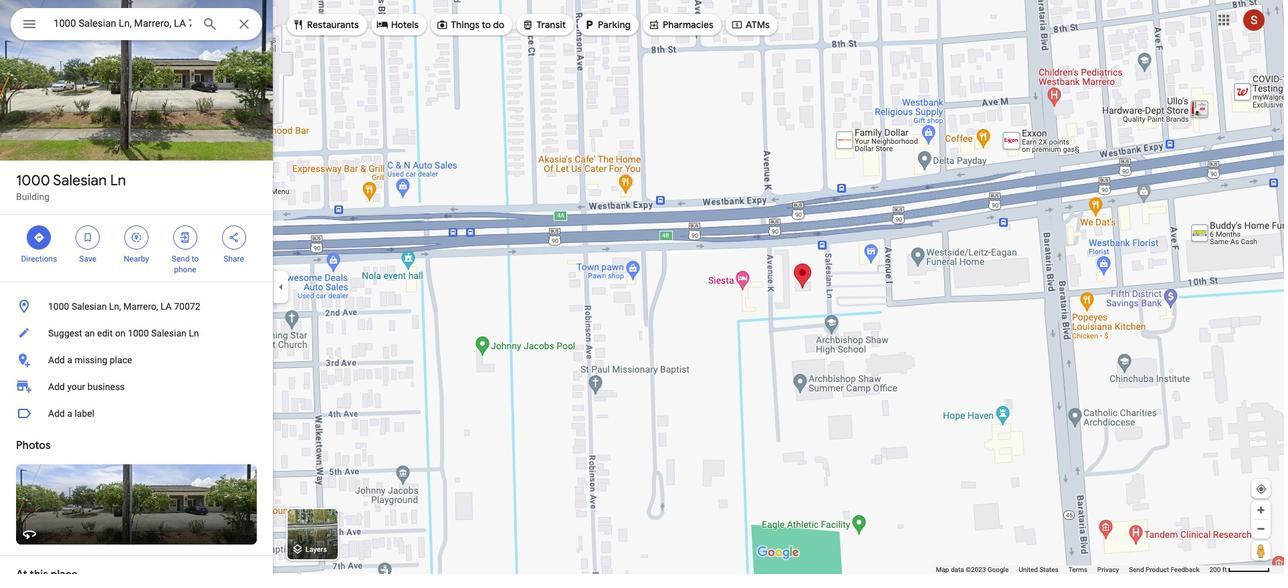 Task type: describe. For each thing, give the bounding box(es) containing it.
feedback
[[1171, 566, 1200, 574]]

an
[[85, 328, 95, 339]]

add a label button
[[0, 400, 273, 427]]

70072
[[174, 301, 200, 312]]

add for add a label
[[48, 408, 65, 419]]

 atms
[[731, 17, 770, 32]]


[[179, 230, 191, 245]]

salesian for ln
[[53, 171, 107, 190]]

data
[[951, 566, 965, 574]]

on
[[115, 328, 126, 339]]

building
[[16, 191, 50, 202]]

show your location image
[[1256, 483, 1268, 495]]

ft
[[1223, 566, 1228, 574]]

1000 Salesian Ln, Marrero, LA 70072 field
[[11, 8, 262, 40]]

marrero,
[[123, 301, 158, 312]]

map
[[936, 566, 950, 574]]

united states button
[[1019, 565, 1059, 574]]

label
[[75, 408, 94, 419]]

suggest an edit on 1000 salesian ln
[[48, 328, 199, 339]]

add your business link
[[0, 373, 273, 400]]

united
[[1019, 566, 1039, 574]]

share
[[224, 254, 244, 264]]

 transit
[[522, 17, 566, 32]]

layers
[[306, 546, 327, 554]]


[[731, 17, 743, 32]]

terms button
[[1069, 565, 1088, 574]]

transit
[[537, 19, 566, 31]]

suggest an edit on 1000 salesian ln button
[[0, 320, 273, 347]]


[[130, 230, 143, 245]]

your
[[67, 381, 85, 392]]

terms
[[1069, 566, 1088, 574]]

edit
[[97, 328, 113, 339]]

1000 salesian ln building
[[16, 171, 126, 202]]

a for missing
[[67, 355, 72, 365]]

privacy
[[1098, 566, 1120, 574]]

place
[[110, 355, 132, 365]]

things
[[451, 19, 480, 31]]


[[82, 230, 94, 245]]

send for send to phone
[[172, 254, 190, 264]]

la
[[161, 301, 172, 312]]

missing
[[75, 355, 107, 365]]

zoom out image
[[1257, 524, 1267, 534]]

united states
[[1019, 566, 1059, 574]]

send for send product feedback
[[1130, 566, 1145, 574]]

 hotels
[[377, 17, 419, 32]]

 search field
[[11, 8, 262, 43]]

 button
[[11, 8, 48, 43]]


[[33, 230, 45, 245]]

salesian for ln,
[[72, 301, 107, 312]]

google account: sheryl atherton  
(sheryl.atherton@adept.ai) image
[[1244, 9, 1265, 31]]

save
[[79, 254, 96, 264]]

ln,
[[109, 301, 121, 312]]

directions
[[21, 254, 57, 264]]

to inside send to phone
[[192, 254, 199, 264]]

1000 for ln,
[[48, 301, 69, 312]]

google
[[988, 566, 1009, 574]]

a for label
[[67, 408, 72, 419]]

footer inside 'google maps' element
[[936, 565, 1210, 574]]

map data ©2023 google
[[936, 566, 1009, 574]]

200 ft button
[[1210, 566, 1271, 574]]



Task type: locate. For each thing, give the bounding box(es) containing it.
None field
[[54, 15, 191, 31]]

1000 up building
[[16, 171, 50, 190]]

1000 up the 'suggest'
[[48, 301, 69, 312]]

ln
[[110, 171, 126, 190], [189, 328, 199, 339]]

1000 salesian ln, marrero, la 70072
[[48, 301, 200, 312]]


[[228, 230, 240, 245]]

1 vertical spatial a
[[67, 408, 72, 419]]

a
[[67, 355, 72, 365], [67, 408, 72, 419]]

1 horizontal spatial to
[[482, 19, 491, 31]]

1000 right on
[[128, 328, 149, 339]]

1000 salesian ln main content
[[0, 0, 273, 574]]

collapse side panel image
[[274, 280, 288, 294]]

1 horizontal spatial ln
[[189, 328, 199, 339]]

2 a from the top
[[67, 408, 72, 419]]


[[584, 17, 596, 32]]

salesian inside button
[[72, 301, 107, 312]]

salesian down la
[[151, 328, 187, 339]]

hotels
[[391, 19, 419, 31]]

1000 inside button
[[48, 301, 69, 312]]

send product feedback button
[[1130, 565, 1200, 574]]

pharmacies
[[663, 19, 714, 31]]

product
[[1146, 566, 1170, 574]]

0 horizontal spatial ln
[[110, 171, 126, 190]]


[[436, 17, 448, 32]]

1 vertical spatial add
[[48, 381, 65, 392]]

1 horizontal spatial send
[[1130, 566, 1145, 574]]

send inside button
[[1130, 566, 1145, 574]]

0 vertical spatial ln
[[110, 171, 126, 190]]

none field inside 1000 salesian ln, marrero, la 70072 field
[[54, 15, 191, 31]]

add left label
[[48, 408, 65, 419]]

 things to do
[[436, 17, 505, 32]]

add a missing place
[[48, 355, 132, 365]]

1 a from the top
[[67, 355, 72, 365]]

0 vertical spatial salesian
[[53, 171, 107, 190]]

to left do at the left
[[482, 19, 491, 31]]

footer containing map data ©2023 google
[[936, 565, 1210, 574]]

atms
[[746, 19, 770, 31]]

send to phone
[[172, 254, 199, 274]]

salesian inside button
[[151, 328, 187, 339]]

0 vertical spatial to
[[482, 19, 491, 31]]

1 vertical spatial to
[[192, 254, 199, 264]]

google maps element
[[0, 0, 1285, 574]]

0 vertical spatial add
[[48, 355, 65, 365]]

1 vertical spatial 1000
[[48, 301, 69, 312]]

restaurants
[[307, 19, 359, 31]]

add inside add a missing place "button"
[[48, 355, 65, 365]]

photos
[[16, 439, 51, 452]]

1000 salesian ln, marrero, la 70072 button
[[0, 293, 273, 320]]

a left missing
[[67, 355, 72, 365]]

1 add from the top
[[48, 355, 65, 365]]

send product feedback
[[1130, 566, 1200, 574]]

zoom in image
[[1257, 505, 1267, 515]]

send up phone
[[172, 254, 190, 264]]

salesian left "ln,"
[[72, 301, 107, 312]]

business
[[88, 381, 125, 392]]

 pharmacies
[[648, 17, 714, 32]]

ln inside the 1000 salesian ln building
[[110, 171, 126, 190]]

add left the your
[[48, 381, 65, 392]]

a inside button
[[67, 408, 72, 419]]

add inside add a label button
[[48, 408, 65, 419]]

salesian up 
[[53, 171, 107, 190]]

send
[[172, 254, 190, 264], [1130, 566, 1145, 574]]

1 vertical spatial salesian
[[72, 301, 107, 312]]

1000 inside button
[[128, 328, 149, 339]]

2 vertical spatial add
[[48, 408, 65, 419]]

to
[[482, 19, 491, 31], [192, 254, 199, 264]]

1000 for ln
[[16, 171, 50, 190]]


[[292, 17, 304, 32]]


[[21, 15, 37, 33]]

salesian
[[53, 171, 107, 190], [72, 301, 107, 312], [151, 328, 187, 339]]

1000 inside the 1000 salesian ln building
[[16, 171, 50, 190]]

footer
[[936, 565, 1210, 574]]

a left label
[[67, 408, 72, 419]]

 restaurants
[[292, 17, 359, 32]]

1 vertical spatial send
[[1130, 566, 1145, 574]]

suggest
[[48, 328, 82, 339]]


[[648, 17, 660, 32]]

0 vertical spatial 1000
[[16, 171, 50, 190]]

add a missing place button
[[0, 347, 273, 373]]

0 vertical spatial send
[[172, 254, 190, 264]]

200
[[1210, 566, 1222, 574]]

to inside the  things to do
[[482, 19, 491, 31]]

0 vertical spatial a
[[67, 355, 72, 365]]

 parking
[[584, 17, 631, 32]]

parking
[[598, 19, 631, 31]]

states
[[1040, 566, 1059, 574]]

2 vertical spatial 1000
[[128, 328, 149, 339]]

add down the 'suggest'
[[48, 355, 65, 365]]

200 ft
[[1210, 566, 1228, 574]]

2 vertical spatial salesian
[[151, 328, 187, 339]]

1 vertical spatial ln
[[189, 328, 199, 339]]

add for add your business
[[48, 381, 65, 392]]

phone
[[174, 265, 196, 274]]

ln inside button
[[189, 328, 199, 339]]


[[522, 17, 534, 32]]

a inside "button"
[[67, 355, 72, 365]]

add
[[48, 355, 65, 365], [48, 381, 65, 392], [48, 408, 65, 419]]

privacy button
[[1098, 565, 1120, 574]]

3 add from the top
[[48, 408, 65, 419]]


[[377, 17, 389, 32]]

show street view coverage image
[[1252, 541, 1272, 561]]

add your business
[[48, 381, 125, 392]]

salesian inside the 1000 salesian ln building
[[53, 171, 107, 190]]

actions for 1000 salesian ln region
[[0, 215, 273, 282]]

0 horizontal spatial send
[[172, 254, 190, 264]]

send left 'product'
[[1130, 566, 1145, 574]]

2 add from the top
[[48, 381, 65, 392]]

do
[[493, 19, 505, 31]]

©2023
[[966, 566, 987, 574]]

1000
[[16, 171, 50, 190], [48, 301, 69, 312], [128, 328, 149, 339]]

add inside add your business link
[[48, 381, 65, 392]]

send inside send to phone
[[172, 254, 190, 264]]

add for add a missing place
[[48, 355, 65, 365]]

add a label
[[48, 408, 94, 419]]

0 horizontal spatial to
[[192, 254, 199, 264]]

to up phone
[[192, 254, 199, 264]]

nearby
[[124, 254, 149, 264]]



Task type: vqa. For each thing, say whether or not it's contained in the screenshot.


